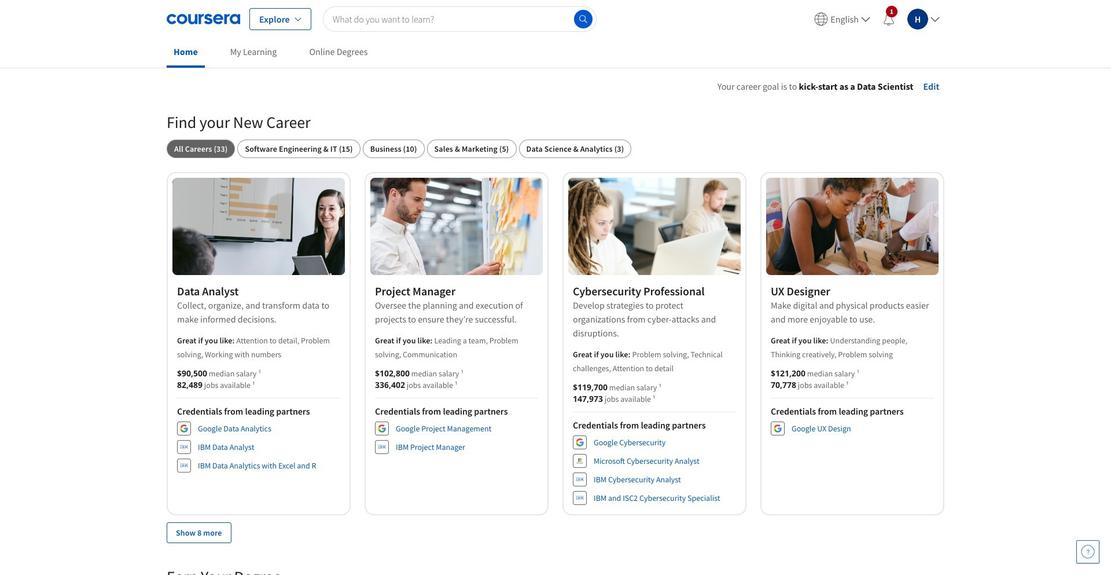 Task type: describe. For each thing, give the bounding box(es) containing it.
option group inside career roles collection element
[[167, 140, 945, 158]]



Task type: locate. For each thing, give the bounding box(es) containing it.
help center image
[[1082, 545, 1096, 559]]

None search field
[[323, 6, 597, 32]]

menu
[[810, 0, 945, 38]]

coursera image
[[167, 10, 240, 28]]

None button
[[167, 140, 235, 158], [238, 140, 361, 158], [363, 140, 425, 158], [427, 140, 517, 158], [519, 140, 632, 158], [167, 140, 235, 158], [238, 140, 361, 158], [363, 140, 425, 158], [427, 140, 517, 158], [519, 140, 632, 158]]

career roles collection element
[[160, 93, 952, 562]]

option group
[[167, 140, 945, 158]]

What do you want to learn? text field
[[323, 6, 597, 32]]



Task type: vqa. For each thing, say whether or not it's contained in the screenshot.
Help Center icon
yes



